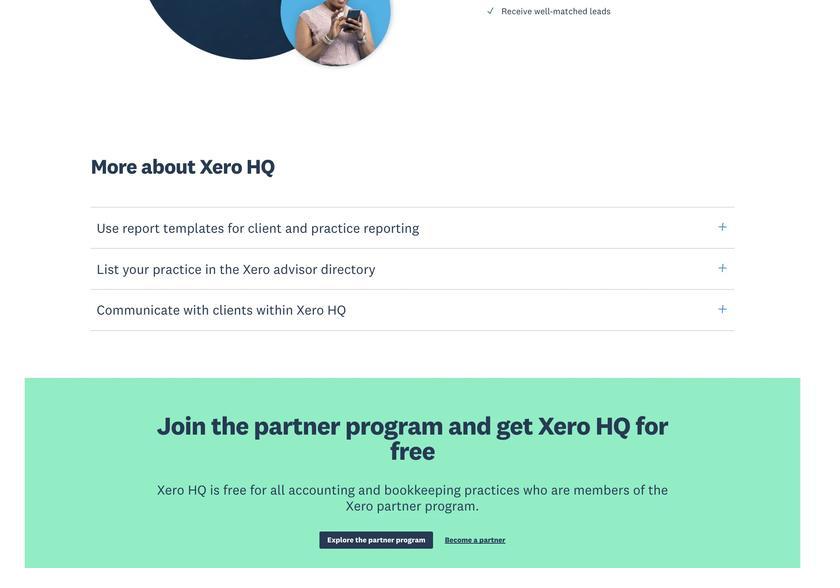 Task type: locate. For each thing, give the bounding box(es) containing it.
hq inside join the partner program and get xero hq for free
[[596, 410, 631, 441]]

0 horizontal spatial and
[[285, 219, 308, 236]]

accounting
[[289, 481, 355, 498]]

1 vertical spatial practice
[[153, 260, 202, 277]]

reporting
[[364, 219, 419, 236]]

with
[[184, 301, 209, 318]]

practice inside dropdown button
[[311, 219, 360, 236]]

1 horizontal spatial and
[[359, 481, 381, 498]]

the inside "dropdown button"
[[220, 260, 240, 277]]

xero
[[200, 154, 242, 179], [243, 260, 270, 277], [297, 301, 324, 318], [538, 410, 591, 441], [157, 481, 185, 498], [346, 497, 374, 514]]

hq inside xero hq is free for all accounting and bookkeeping practices who are members of the xero partner program.
[[188, 481, 207, 498]]

free
[[390, 435, 435, 467], [223, 481, 247, 498]]

free up bookkeeping
[[390, 435, 435, 467]]

1 vertical spatial free
[[223, 481, 247, 498]]

and
[[285, 219, 308, 236], [449, 410, 492, 441], [359, 481, 381, 498]]

program
[[346, 410, 444, 441], [396, 535, 426, 545]]

bookkeeping
[[384, 481, 461, 498]]

0 vertical spatial for
[[228, 219, 245, 236]]

partner for explore
[[369, 535, 395, 545]]

for inside join the partner program and get xero hq for free
[[636, 410, 669, 441]]

practice
[[311, 219, 360, 236], [153, 260, 202, 277]]

within
[[256, 301, 293, 318]]

in
[[205, 260, 216, 277]]

practice inside "dropdown button"
[[153, 260, 202, 277]]

become a partner
[[445, 535, 506, 545]]

advisor
[[274, 260, 318, 277]]

0 vertical spatial and
[[285, 219, 308, 236]]

templates
[[163, 219, 224, 236]]

0 vertical spatial free
[[390, 435, 435, 467]]

0 vertical spatial program
[[346, 410, 444, 441]]

get
[[497, 410, 533, 441]]

1 vertical spatial for
[[636, 410, 669, 441]]

program.
[[425, 497, 480, 514]]

free inside xero hq is free for all accounting and bookkeeping practices who are members of the xero partner program.
[[223, 481, 247, 498]]

and inside xero hq is free for all accounting and bookkeeping practices who are members of the xero partner program.
[[359, 481, 381, 498]]

included image
[[487, 7, 495, 14]]

1 horizontal spatial practice
[[311, 219, 360, 236]]

client
[[248, 219, 282, 236]]

2 horizontal spatial for
[[636, 410, 669, 441]]

leads
[[590, 5, 611, 17]]

0 horizontal spatial for
[[228, 219, 245, 236]]

partner inside join the partner program and get xero hq for free
[[254, 410, 340, 441]]

program inside join the partner program and get xero hq for free
[[346, 410, 444, 441]]

the
[[220, 260, 240, 277], [211, 410, 249, 441], [649, 481, 669, 498], [356, 535, 367, 545]]

0 horizontal spatial free
[[223, 481, 247, 498]]

2 vertical spatial for
[[250, 481, 267, 498]]

1 vertical spatial program
[[396, 535, 426, 545]]

0 vertical spatial practice
[[311, 219, 360, 236]]

directory
[[321, 260, 376, 277]]

free right the is
[[223, 481, 247, 498]]

program for explore
[[396, 535, 426, 545]]

free inside join the partner program and get xero hq for free
[[390, 435, 435, 467]]

matched
[[554, 5, 588, 17]]

list your practice in the xero advisor directory
[[97, 260, 376, 277]]

2 vertical spatial and
[[359, 481, 381, 498]]

your
[[123, 260, 149, 277]]

1 horizontal spatial free
[[390, 435, 435, 467]]

who
[[524, 481, 548, 498]]

partner
[[254, 410, 340, 441], [377, 497, 422, 514], [369, 535, 395, 545], [480, 535, 506, 545]]

communicate
[[97, 301, 180, 318]]

2 horizontal spatial and
[[449, 410, 492, 441]]

for
[[228, 219, 245, 236], [636, 410, 669, 441], [250, 481, 267, 498]]

of
[[634, 481, 645, 498]]

clients
[[213, 301, 253, 318]]

partner for become
[[480, 535, 506, 545]]

explore
[[328, 535, 354, 545]]

receive
[[502, 5, 532, 17]]

partner inside xero hq is free for all accounting and bookkeeping practices who are members of the xero partner program.
[[377, 497, 422, 514]]

1 horizontal spatial for
[[250, 481, 267, 498]]

partner inside 'link'
[[480, 535, 506, 545]]

1 vertical spatial and
[[449, 410, 492, 441]]

xero inside join the partner program and get xero hq for free
[[538, 410, 591, 441]]

0 horizontal spatial practice
[[153, 260, 202, 277]]

hq
[[247, 154, 275, 179], [328, 301, 346, 318], [596, 410, 631, 441], [188, 481, 207, 498]]



Task type: vqa. For each thing, say whether or not it's contained in the screenshot.
program.
yes



Task type: describe. For each thing, give the bounding box(es) containing it.
xero hq is free for all accounting and bookkeeping practices who are members of the xero partner program.
[[157, 481, 669, 514]]

list your practice in the xero advisor directory button
[[91, 248, 735, 290]]

and inside dropdown button
[[285, 219, 308, 236]]

the inside xero hq is free for all accounting and bookkeeping practices who are members of the xero partner program.
[[649, 481, 669, 498]]

join
[[157, 410, 206, 441]]

program for join
[[346, 410, 444, 441]]

use
[[97, 219, 119, 236]]

are
[[552, 481, 571, 498]]

more about xero hq
[[91, 154, 275, 179]]

xero inside communicate with clients within xero hq "dropdown button"
[[297, 301, 324, 318]]

receive well-matched leads
[[502, 5, 611, 17]]

list
[[97, 260, 119, 277]]

communicate with clients within xero hq
[[97, 301, 346, 318]]

explore the partner program link
[[320, 532, 434, 549]]

about
[[141, 154, 196, 179]]

xero inside list your practice in the xero advisor directory "dropdown button"
[[243, 260, 270, 277]]

for inside dropdown button
[[228, 219, 245, 236]]

communicate with clients within xero hq button
[[91, 289, 735, 331]]

all
[[270, 481, 285, 498]]

for inside xero hq is free for all accounting and bookkeeping practices who are members of the xero partner program.
[[250, 481, 267, 498]]

well-
[[535, 5, 554, 17]]

practices
[[465, 481, 520, 498]]

a
[[474, 535, 478, 545]]

partner for join
[[254, 410, 340, 441]]

become
[[445, 535, 472, 545]]

use report templates for client and practice reporting
[[97, 219, 419, 236]]

explore the partner program
[[328, 535, 426, 545]]

members
[[574, 481, 630, 498]]

become a partner link
[[445, 535, 506, 547]]

and inside join the partner program and get xero hq for free
[[449, 410, 492, 441]]

report
[[122, 219, 160, 236]]

is
[[210, 481, 220, 498]]

hq inside "dropdown button"
[[328, 301, 346, 318]]

use report templates for client and practice reporting button
[[91, 207, 735, 249]]

the inside join the partner program and get xero hq for free
[[211, 410, 249, 441]]

more
[[91, 154, 137, 179]]

join the partner program and get xero hq for free
[[157, 410, 669, 467]]



